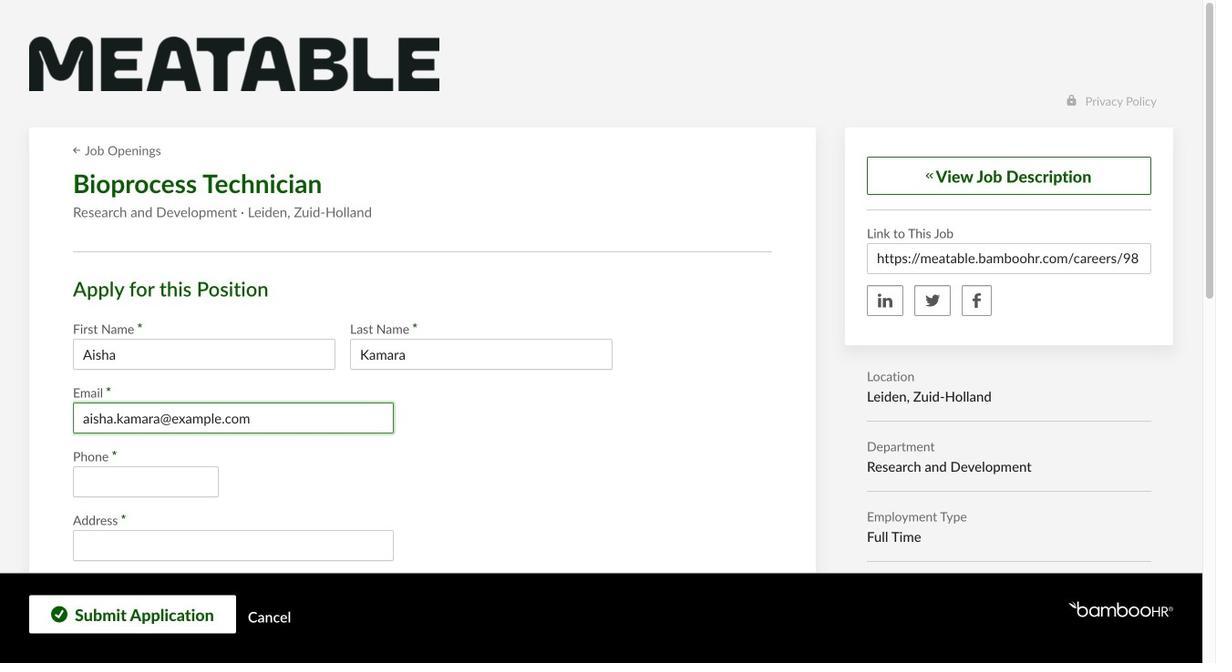 Task type: vqa. For each thing, say whether or not it's contained in the screenshot.
text box
yes



Task type: describe. For each thing, give the bounding box(es) containing it.
meatable image
[[29, 36, 576, 91]]



Task type: locate. For each thing, give the bounding box(es) containing it.
None text field
[[868, 245, 1151, 273], [350, 339, 613, 370], [73, 531, 394, 562], [263, 595, 427, 626], [868, 245, 1151, 273], [350, 339, 613, 370], [73, 531, 394, 562], [263, 595, 427, 626]]

None text field
[[73, 339, 336, 370], [73, 403, 394, 434], [73, 467, 219, 498], [73, 595, 248, 626], [442, 595, 529, 626], [73, 339, 336, 370], [73, 403, 394, 434], [73, 467, 219, 498], [73, 595, 248, 626], [442, 595, 529, 626]]



